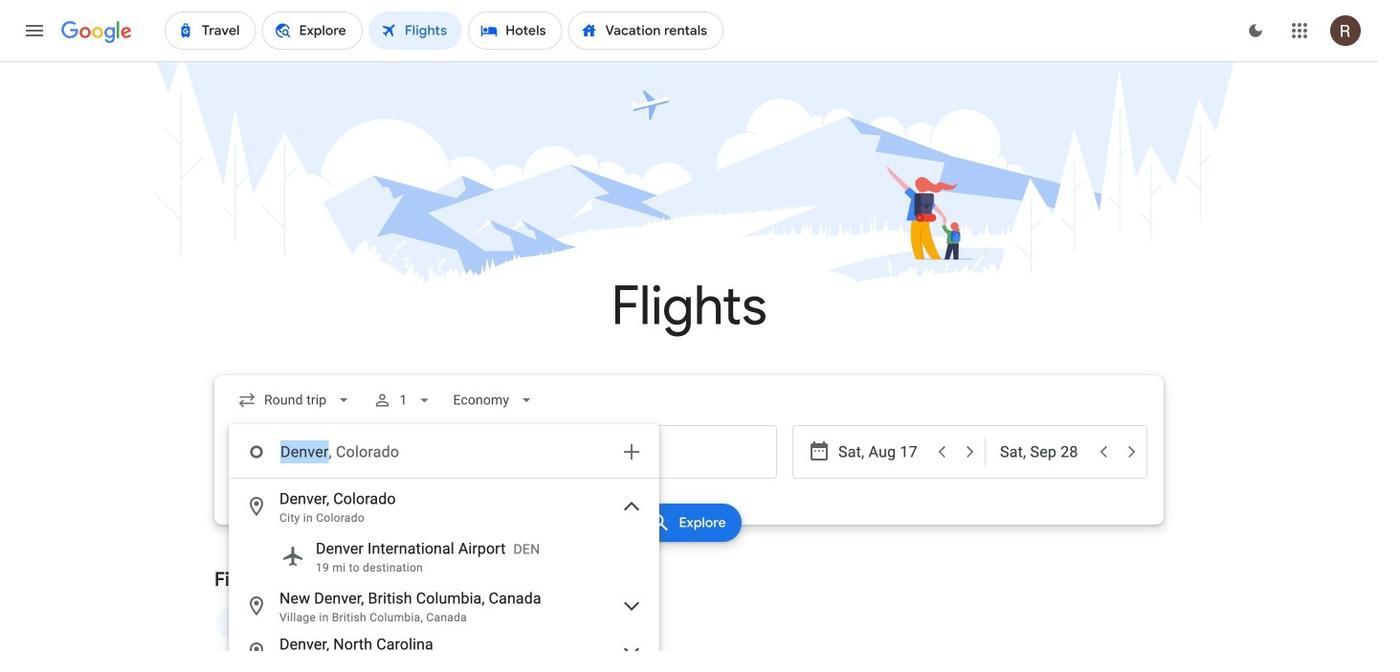 Task type: vqa. For each thing, say whether or not it's contained in the screenshot.

no



Task type: locate. For each thing, give the bounding box(es) containing it.
denver, north carolina option
[[230, 629, 659, 651]]

new denver, british columbia, canada option
[[230, 583, 659, 629]]

origin, select multiple airports image
[[620, 440, 643, 463]]

denver international airport (den) option
[[230, 529, 659, 583]]

list
[[214, 605, 1164, 651]]

enter your origin dialog
[[229, 424, 660, 651]]

toggle nearby airports for new denver, british columbia, canada image
[[620, 595, 643, 618]]

Departure text field
[[839, 426, 927, 478]]

None field
[[230, 377, 361, 423], [446, 377, 544, 423], [230, 377, 361, 423], [446, 377, 544, 423]]

toggle nearby airports for denver, colorado image
[[620, 495, 643, 518]]

list box
[[230, 479, 659, 651]]

list box inside enter your origin 'dialog'
[[230, 479, 659, 651]]



Task type: describe. For each thing, give the bounding box(es) containing it.
Where else? text field
[[280, 429, 609, 475]]

change appearance image
[[1233, 8, 1279, 54]]

Return text field
[[1001, 426, 1089, 478]]

main menu image
[[23, 19, 46, 42]]

denver, colorado option
[[230, 484, 659, 529]]

toggle nearby airports for denver, north carolina image
[[620, 641, 643, 651]]

Flight search field
[[199, 375, 1180, 651]]



